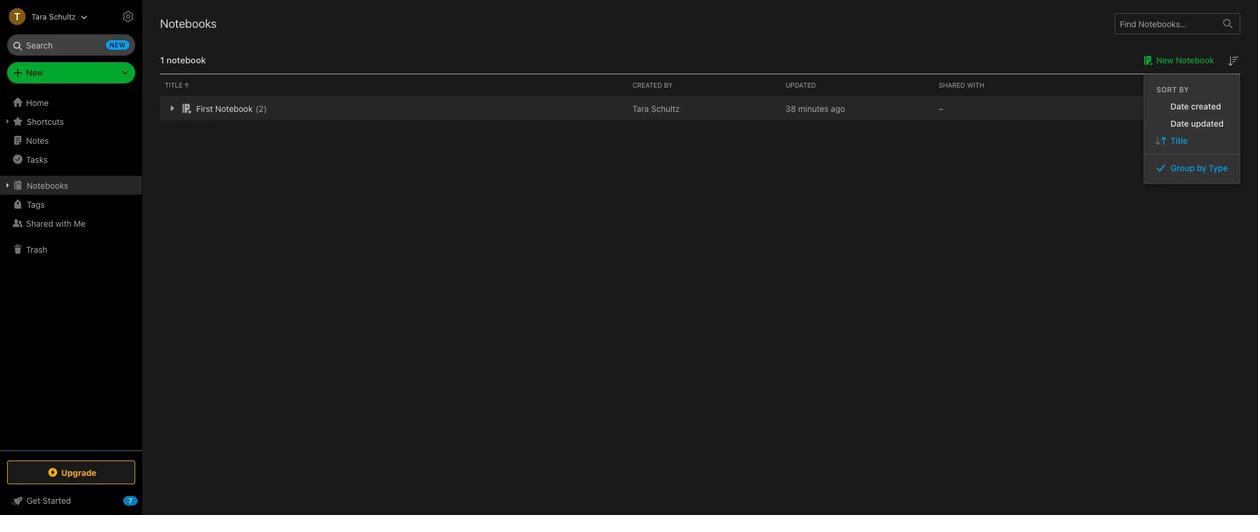 Task type: locate. For each thing, give the bounding box(es) containing it.
group
[[1171, 163, 1195, 173]]

created
[[633, 81, 662, 89]]

1 vertical spatial notebook
[[215, 103, 253, 114]]

sort by
[[1157, 85, 1189, 94]]

1 vertical spatial by
[[1197, 163, 1207, 173]]

2 date from the top
[[1171, 119, 1189, 129]]

by right sort
[[1179, 85, 1189, 94]]

tara schultz up "search" text field
[[31, 12, 76, 21]]

38 minutes ago
[[786, 103, 845, 114]]

notebooks up 'notebook'
[[160, 17, 217, 30]]

1 vertical spatial tara schultz
[[633, 103, 680, 114]]

tree
[[0, 93, 142, 451]]

shared with me link
[[0, 214, 142, 233]]

notebook up the 'sort by'
[[1176, 55, 1215, 65]]

1 vertical spatial new
[[26, 68, 43, 78]]

1 horizontal spatial new
[[1157, 55, 1174, 65]]

new up home
[[26, 68, 43, 78]]

new inside button
[[1157, 55, 1174, 65]]

notebook inside button
[[1176, 55, 1215, 65]]

by inside dropdown list menu
[[1197, 163, 1207, 173]]

Find Notebooks… text field
[[1116, 14, 1216, 34]]

tara schultz down the created by
[[633, 103, 680, 114]]

Help and Learning task checklist field
[[0, 492, 142, 511]]

0 horizontal spatial notebook
[[215, 103, 253, 114]]

date created
[[1171, 101, 1222, 112]]

tara schultz inside first notebook row
[[633, 103, 680, 114]]

1 vertical spatial schultz
[[651, 103, 680, 114]]

notebook
[[167, 55, 206, 65]]

dropdown list menu
[[1145, 98, 1240, 177]]

0 horizontal spatial notebooks
[[27, 181, 68, 191]]

0 horizontal spatial tara
[[31, 12, 47, 21]]

shared
[[26, 219, 53, 229]]

tara
[[31, 12, 47, 21], [633, 103, 649, 114]]

started
[[43, 496, 71, 507]]

0 horizontal spatial tara schultz
[[31, 12, 76, 21]]

0 vertical spatial notebook
[[1176, 55, 1215, 65]]

arrow image
[[165, 101, 179, 116]]

notebooks inside notebooks element
[[160, 17, 217, 30]]

notebook
[[1176, 55, 1215, 65], [215, 103, 253, 114]]

Account field
[[0, 5, 88, 28]]

1 notebook
[[160, 55, 206, 65]]

0 vertical spatial date
[[1171, 101, 1189, 112]]

row group
[[160, 97, 1241, 120]]

new up sort
[[1157, 55, 1174, 65]]

title
[[165, 81, 183, 89]]

1 horizontal spatial tara schultz
[[633, 103, 680, 114]]

tara inside account field
[[31, 12, 47, 21]]

updated
[[1192, 119, 1224, 129]]

minutes
[[799, 103, 829, 114]]

new
[[1157, 55, 1174, 65], [26, 68, 43, 78]]

home
[[26, 98, 49, 108]]

get started
[[27, 496, 71, 507]]

notebook left (
[[215, 103, 253, 114]]

updated
[[786, 81, 816, 89]]

schultz
[[49, 12, 76, 21], [651, 103, 680, 114]]

0 vertical spatial new
[[1157, 55, 1174, 65]]

schultz inside first notebook row
[[651, 103, 680, 114]]

group by type link
[[1145, 160, 1240, 177]]

1 vertical spatial tara
[[633, 103, 649, 114]]

upgrade button
[[7, 461, 135, 485]]

notes
[[26, 136, 49, 146]]

date for date updated
[[1171, 119, 1189, 129]]

1 horizontal spatial notebook
[[1176, 55, 1215, 65]]

notebook inside row
[[215, 103, 253, 114]]

shared with me
[[26, 219, 86, 229]]

notebooks up tags
[[27, 181, 68, 191]]

tasks button
[[0, 150, 142, 169]]

1 date from the top
[[1171, 101, 1189, 112]]

0 vertical spatial tara schultz
[[31, 12, 76, 21]]

date up title
[[1171, 119, 1189, 129]]

1 horizontal spatial schultz
[[651, 103, 680, 114]]

home link
[[0, 93, 142, 112]]

0 horizontal spatial by
[[1179, 85, 1189, 94]]

0 horizontal spatial schultz
[[49, 12, 76, 21]]

notebooks
[[160, 17, 217, 30], [27, 181, 68, 191]]

1 horizontal spatial tara
[[633, 103, 649, 114]]

tags
[[27, 200, 45, 210]]

0 horizontal spatial new
[[26, 68, 43, 78]]

date updated link
[[1145, 115, 1240, 132]]

tara schultz
[[31, 12, 76, 21], [633, 103, 680, 114]]

created
[[1192, 101, 1222, 112]]

first
[[196, 103, 213, 114]]

by
[[1179, 85, 1189, 94], [1197, 163, 1207, 173]]

shared
[[939, 81, 966, 89]]

tara up "search" text field
[[31, 12, 47, 21]]

0 vertical spatial tara
[[31, 12, 47, 21]]

schultz up "search" text field
[[49, 12, 76, 21]]

upgrade
[[61, 468, 97, 478]]

shortcuts button
[[0, 112, 142, 131]]

new for new
[[26, 68, 43, 78]]

new inside popup button
[[26, 68, 43, 78]]

schultz down by
[[651, 103, 680, 114]]

trash link
[[0, 240, 142, 259]]

by
[[664, 81, 673, 89]]

1 horizontal spatial notebooks
[[160, 17, 217, 30]]

with
[[55, 219, 71, 229]]

me
[[74, 219, 86, 229]]

1 vertical spatial date
[[1171, 119, 1189, 129]]

ago
[[831, 103, 845, 114]]

title
[[1171, 136, 1188, 146]]

by left type
[[1197, 163, 1207, 173]]

1 horizontal spatial by
[[1197, 163, 1207, 173]]

0 vertical spatial by
[[1179, 85, 1189, 94]]

tara down created
[[633, 103, 649, 114]]

date down the 'sort by'
[[1171, 101, 1189, 112]]

notebook for new
[[1176, 55, 1215, 65]]

0 vertical spatial notebooks
[[160, 17, 217, 30]]

0 vertical spatial schultz
[[49, 12, 76, 21]]

date
[[1171, 101, 1189, 112], [1171, 119, 1189, 129]]

date created link
[[1145, 98, 1240, 115]]

row group containing first notebook
[[160, 97, 1241, 120]]



Task type: describe. For each thing, give the bounding box(es) containing it.
tara schultz inside account field
[[31, 12, 76, 21]]

get
[[27, 496, 40, 507]]

settings image
[[121, 9, 135, 24]]

)
[[264, 103, 267, 114]]

shared with
[[939, 81, 985, 89]]

notebook for first
[[215, 103, 253, 114]]

first notebook ( 2 )
[[196, 103, 267, 114]]

trash
[[26, 245, 47, 255]]

notebooks element
[[142, 0, 1259, 516]]

1 vertical spatial notebooks
[[27, 181, 68, 191]]

tara inside first notebook row
[[633, 103, 649, 114]]

updated button
[[781, 75, 934, 96]]

by for sort
[[1179, 85, 1189, 94]]

date updated
[[1171, 119, 1224, 129]]

created by button
[[628, 75, 781, 96]]

shortcuts
[[27, 117, 64, 127]]

new notebook
[[1157, 55, 1215, 65]]

7
[[129, 498, 132, 505]]

38
[[786, 103, 796, 114]]

notes link
[[0, 131, 142, 150]]

row group inside notebooks element
[[160, 97, 1241, 120]]

click to collapse image
[[138, 494, 147, 508]]

shared with button
[[934, 75, 1088, 96]]

tasks
[[26, 155, 48, 165]]

1
[[160, 55, 164, 65]]

tree containing home
[[0, 93, 142, 451]]

2
[[259, 103, 264, 114]]

date for date created
[[1171, 101, 1189, 112]]

sort options image
[[1227, 54, 1241, 68]]

tags button
[[0, 195, 142, 214]]

with
[[968, 81, 985, 89]]

expand notebooks image
[[3, 181, 12, 190]]

–
[[939, 103, 944, 114]]

group by type
[[1171, 163, 1228, 173]]

schultz inside account field
[[49, 12, 76, 21]]

notebooks link
[[0, 176, 142, 195]]

type
[[1209, 163, 1228, 173]]

created by
[[633, 81, 673, 89]]

new notebook button
[[1140, 53, 1215, 68]]

by for group
[[1197, 163, 1207, 173]]

new for new notebook
[[1157, 55, 1174, 65]]

title link
[[1145, 132, 1240, 149]]

new search field
[[15, 34, 129, 56]]

new button
[[7, 62, 135, 84]]

Sort field
[[1227, 53, 1241, 68]]

title button
[[160, 75, 628, 96]]

Search text field
[[15, 34, 127, 56]]

sort
[[1157, 85, 1177, 94]]

new
[[109, 41, 126, 49]]

first notebook row
[[160, 97, 1241, 120]]

(
[[256, 103, 259, 114]]



Task type: vqa. For each thing, say whether or not it's contained in the screenshot.
the Tara Schultz in the First Notebook row
yes



